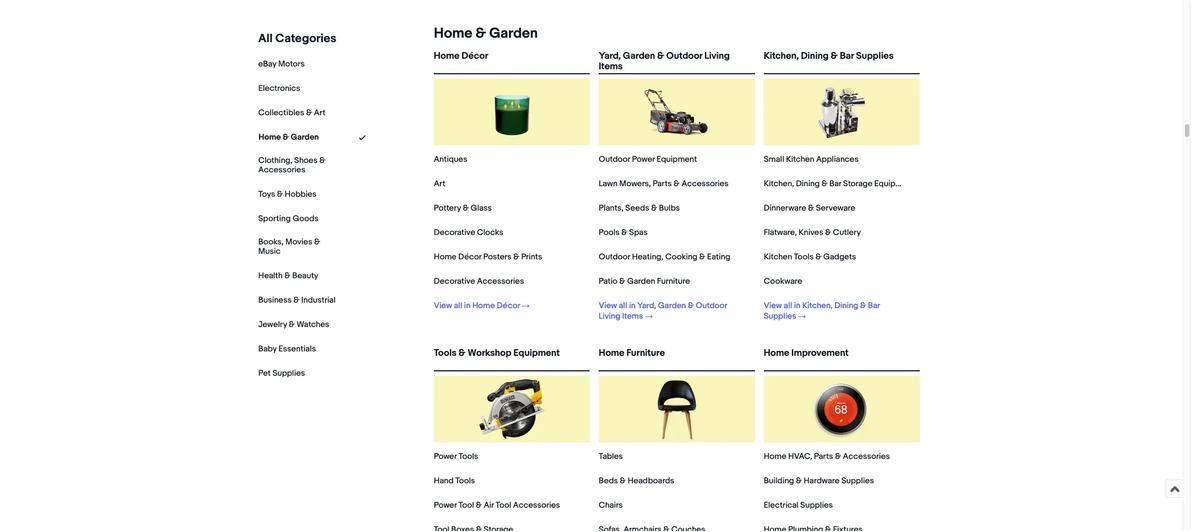 Task type: describe. For each thing, give the bounding box(es) containing it.
dinnerware & serveware
[[764, 203, 855, 214]]

kitchen, dining & bar storage equipment
[[764, 179, 915, 189]]

business
[[259, 295, 292, 305]]

music
[[259, 246, 281, 257]]

view all in yard, garden & outdoor living items
[[599, 301, 727, 322]]

lawn mowers, parts & accessories link
[[599, 179, 729, 189]]

flatware,
[[764, 227, 797, 238]]

dinnerware & serveware link
[[764, 203, 855, 214]]

heating,
[[632, 252, 663, 262]]

eating
[[707, 252, 730, 262]]

mowers,
[[619, 179, 651, 189]]

hand tools link
[[434, 476, 475, 487]]

& inside books, movies & music
[[314, 237, 320, 247]]

toys
[[259, 189, 275, 200]]

knives
[[799, 227, 823, 238]]

bulbs
[[659, 203, 680, 214]]

building & hardware supplies
[[764, 476, 874, 487]]

bar for supplies
[[840, 50, 854, 62]]

home hvac, parts & accessories link
[[764, 452, 890, 462]]

tools & workshop equipment link
[[434, 348, 590, 368]]

supplies inside view all in kitchen, dining & bar supplies
[[764, 311, 796, 322]]

jewelry
[[259, 319, 287, 330]]

electrical supplies
[[764, 500, 833, 511]]

1 tool from the left
[[458, 500, 474, 511]]

kitchen, for kitchen, dining & bar supplies
[[764, 50, 799, 62]]

patio & garden furniture
[[599, 276, 690, 287]]

all categories
[[259, 32, 337, 46]]

essentials
[[279, 344, 316, 354]]

kitchen, for kitchen, dining & bar storage equipment
[[764, 179, 794, 189]]

chairs
[[599, 500, 623, 511]]

items inside the view all in yard, garden & outdoor living items
[[622, 311, 643, 322]]

yard, garden & outdoor living items
[[599, 50, 730, 72]]

pet supplies link
[[259, 368, 305, 379]]

tools for hand
[[455, 476, 475, 487]]

kitchen tools & gadgets link
[[764, 252, 856, 262]]

health & beauty
[[259, 270, 318, 281]]

power tools
[[434, 452, 478, 462]]

toys & hobbies
[[259, 189, 317, 200]]

beds & headboards link
[[599, 476, 674, 487]]

all for yard, garden & outdoor living items
[[619, 301, 627, 311]]

1 vertical spatial art
[[434, 179, 445, 189]]

glass
[[471, 203, 492, 214]]

bar for storage
[[829, 179, 841, 189]]

view for kitchen, dining & bar supplies
[[764, 301, 782, 311]]

clocks
[[477, 227, 503, 238]]

jewelry & watches link
[[259, 319, 330, 330]]

electrical supplies link
[[764, 500, 833, 511]]

baby essentials link
[[259, 344, 316, 354]]

tools left workshop
[[434, 348, 456, 359]]

0 vertical spatial equipment
[[657, 154, 697, 165]]

decorative accessories
[[434, 276, 524, 287]]

decorative for decorative clocks
[[434, 227, 475, 238]]

0 vertical spatial kitchen
[[786, 154, 814, 165]]

flatware, knives & cutlery link
[[764, 227, 861, 238]]

flatware, knives & cutlery
[[764, 227, 861, 238]]

kitchen tools & gadgets
[[764, 252, 856, 262]]

seeds
[[625, 203, 649, 214]]

tools & workshop equipment image
[[479, 376, 545, 443]]

hand tools
[[434, 476, 475, 487]]

clothing, shoes & accessories link
[[259, 155, 336, 175]]

power for power tools
[[434, 452, 457, 462]]

sporting goods
[[259, 213, 319, 224]]

view all in kitchen, dining & bar supplies
[[764, 301, 880, 322]]

tools for power
[[458, 452, 478, 462]]

power tool & air tool accessories link
[[434, 500, 560, 511]]

electronics
[[259, 83, 300, 94]]

building
[[764, 476, 794, 487]]

1 horizontal spatial home & garden
[[434, 25, 538, 42]]

view for yard, garden & outdoor living items
[[599, 301, 617, 311]]

sporting goods link
[[259, 213, 319, 224]]

0 vertical spatial art
[[314, 108, 326, 118]]

kitchen, dining & bar supplies image
[[808, 79, 875, 145]]

home improvement
[[764, 348, 849, 359]]

baby
[[259, 344, 277, 354]]

& inside the kitchen, dining & bar supplies link
[[831, 50, 838, 62]]

dining inside view all in kitchen, dining & bar supplies
[[834, 301, 858, 311]]

industrial
[[302, 295, 336, 305]]

patio
[[599, 276, 617, 287]]

art link
[[434, 179, 445, 189]]

hardware
[[804, 476, 840, 487]]

pet supplies
[[259, 368, 305, 379]]

& inside view all in kitchen, dining & bar supplies
[[860, 301, 866, 311]]

books, movies & music
[[259, 237, 320, 257]]

décor for home décor posters & prints
[[458, 252, 481, 262]]

home furniture
[[599, 348, 665, 359]]

antiques link
[[434, 154, 467, 165]]

2 vertical spatial décor
[[497, 301, 520, 311]]

beds & headboards
[[599, 476, 674, 487]]

living inside yard, garden & outdoor living items
[[704, 50, 730, 62]]

beds
[[599, 476, 618, 487]]

health
[[259, 270, 283, 281]]

2 horizontal spatial equipment
[[874, 179, 915, 189]]

garden inside yard, garden & outdoor living items
[[623, 50, 655, 62]]

home hvac, parts & accessories
[[764, 452, 890, 462]]

tables link
[[599, 452, 623, 462]]

yard, inside yard, garden & outdoor living items
[[599, 50, 621, 62]]

dining for supplies
[[801, 50, 829, 62]]

kitchen, dining & bar storage equipment link
[[764, 179, 915, 189]]

outdoor inside the view all in yard, garden & outdoor living items
[[696, 301, 727, 311]]



Task type: vqa. For each thing, say whether or not it's contained in the screenshot.
by
no



Task type: locate. For each thing, give the bounding box(es) containing it.
kitchen right small
[[786, 154, 814, 165]]

1 vertical spatial home & garden
[[259, 132, 319, 143]]

yard,
[[599, 50, 621, 62], [637, 301, 656, 311]]

accessories
[[259, 165, 306, 175], [681, 179, 729, 189], [477, 276, 524, 287], [843, 452, 890, 462], [513, 500, 560, 511]]

patio & garden furniture link
[[599, 276, 690, 287]]

all for home décor
[[454, 301, 462, 311]]

clothing,
[[259, 155, 293, 166]]

0 horizontal spatial in
[[464, 301, 471, 311]]

accessories inside "clothing, shoes & accessories"
[[259, 165, 306, 175]]

bar
[[840, 50, 854, 62], [829, 179, 841, 189], [868, 301, 880, 311]]

1 vertical spatial kitchen
[[764, 252, 792, 262]]

& inside "clothing, shoes & accessories"
[[320, 155, 326, 166]]

hvac,
[[788, 452, 812, 462]]

pottery
[[434, 203, 461, 214]]

2 in from the left
[[629, 301, 635, 311]]

home & garden link up home décor
[[429, 25, 538, 42]]

2 horizontal spatial all
[[784, 301, 792, 311]]

jewelry & watches
[[259, 319, 330, 330]]

1 vertical spatial kitchen,
[[764, 179, 794, 189]]

2 decorative from the top
[[434, 276, 475, 287]]

yard, inside the view all in yard, garden & outdoor living items
[[637, 301, 656, 311]]

0 vertical spatial furniture
[[657, 276, 690, 287]]

tools down knives
[[794, 252, 814, 262]]

tools up hand tools in the left of the page
[[458, 452, 478, 462]]

plants, seeds & bulbs link
[[599, 203, 680, 214]]

plants, seeds & bulbs
[[599, 203, 680, 214]]

1 horizontal spatial equipment
[[657, 154, 697, 165]]

1 view from the left
[[434, 301, 452, 311]]

business & industrial link
[[259, 295, 336, 305]]

in for kitchen, dining & bar supplies
[[794, 301, 800, 311]]

furniture
[[657, 276, 690, 287], [626, 348, 665, 359]]

cookware link
[[764, 276, 802, 287]]

tools right hand
[[455, 476, 475, 487]]

items inside yard, garden & outdoor living items
[[599, 61, 623, 72]]

all for kitchen, dining & bar supplies
[[784, 301, 792, 311]]

0 vertical spatial dining
[[801, 50, 829, 62]]

furniture down the view all in yard, garden & outdoor living items
[[626, 348, 665, 359]]

1 horizontal spatial in
[[629, 301, 635, 311]]

0 vertical spatial yard,
[[599, 50, 621, 62]]

pet
[[259, 368, 271, 379]]

view inside the view all in yard, garden & outdoor living items
[[599, 301, 617, 311]]

living
[[704, 50, 730, 62], [599, 311, 620, 322]]

1 vertical spatial furniture
[[626, 348, 665, 359]]

furniture down cooking
[[657, 276, 690, 287]]

2 horizontal spatial in
[[794, 301, 800, 311]]

garden
[[489, 25, 538, 42], [623, 50, 655, 62], [291, 132, 319, 143], [627, 276, 655, 287], [658, 301, 686, 311]]

all inside the view all in yard, garden & outdoor living items
[[619, 301, 627, 311]]

spas
[[629, 227, 648, 238]]

outdoor inside yard, garden & outdoor living items
[[666, 50, 702, 62]]

dinnerware
[[764, 203, 806, 214]]

power up the mowers,
[[632, 154, 655, 165]]

home & garden down collectibles & art
[[259, 132, 319, 143]]

0 vertical spatial decorative
[[434, 227, 475, 238]]

2 view from the left
[[599, 301, 617, 311]]

tools for kitchen
[[794, 252, 814, 262]]

furniture inside home furniture link
[[626, 348, 665, 359]]

electrical
[[764, 500, 798, 511]]

1 vertical spatial home & garden link
[[259, 132, 319, 143]]

2 vertical spatial bar
[[868, 301, 880, 311]]

home & garden up home décor
[[434, 25, 538, 42]]

home décor
[[434, 50, 488, 62]]

health & beauty link
[[259, 270, 318, 281]]

1 decorative from the top
[[434, 227, 475, 238]]

1 horizontal spatial home & garden link
[[429, 25, 538, 42]]

tools
[[794, 252, 814, 262], [434, 348, 456, 359], [458, 452, 478, 462], [455, 476, 475, 487]]

in for home décor
[[464, 301, 471, 311]]

1 vertical spatial items
[[622, 311, 643, 322]]

motors
[[278, 59, 305, 69]]

parts for hvac,
[[814, 452, 833, 462]]

tool right air
[[496, 500, 511, 511]]

decorative
[[434, 227, 475, 238], [434, 276, 475, 287]]

dining for storage
[[796, 179, 820, 189]]

1 vertical spatial power
[[434, 452, 457, 462]]

view inside view all in kitchen, dining & bar supplies
[[764, 301, 782, 311]]

books, movies & music link
[[259, 237, 336, 257]]

all down cookware
[[784, 301, 792, 311]]

0 horizontal spatial home & garden link
[[259, 132, 319, 143]]

0 vertical spatial bar
[[840, 50, 854, 62]]

in for yard, garden & outdoor living items
[[629, 301, 635, 311]]

business & industrial
[[259, 295, 336, 305]]

power tool & air tool accessories
[[434, 500, 560, 511]]

décor for home décor
[[461, 50, 488, 62]]

home décor image
[[479, 79, 545, 145]]

outdoor power equipment link
[[599, 154, 697, 165]]

yard, garden & outdoor living items image
[[643, 79, 710, 145]]

3 in from the left
[[794, 301, 800, 311]]

1 vertical spatial living
[[599, 311, 620, 322]]

0 vertical spatial home & garden link
[[429, 25, 538, 42]]

2 tool from the left
[[496, 500, 511, 511]]

1 horizontal spatial yard,
[[637, 301, 656, 311]]

2 vertical spatial kitchen,
[[802, 301, 833, 311]]

in inside view all in kitchen, dining & bar supplies
[[794, 301, 800, 311]]

tool left air
[[458, 500, 474, 511]]

view down decorative accessories
[[434, 301, 452, 311]]

cooking
[[665, 252, 697, 262]]

in inside the view all in yard, garden & outdoor living items
[[629, 301, 635, 311]]

plants,
[[599, 203, 623, 214]]

1 horizontal spatial living
[[704, 50, 730, 62]]

& inside yard, garden & outdoor living items
[[657, 50, 664, 62]]

1 horizontal spatial parts
[[814, 452, 833, 462]]

baby essentials
[[259, 344, 316, 354]]

books,
[[259, 237, 284, 247]]

cutlery
[[833, 227, 861, 238]]

art up pottery
[[434, 179, 445, 189]]

living inside the view all in yard, garden & outdoor living items
[[599, 311, 620, 322]]

0 vertical spatial home & garden
[[434, 25, 538, 42]]

all
[[259, 32, 273, 46]]

0 horizontal spatial equipment
[[513, 348, 560, 359]]

1 horizontal spatial tool
[[496, 500, 511, 511]]

sporting
[[259, 213, 291, 224]]

all
[[454, 301, 462, 311], [619, 301, 627, 311], [784, 301, 792, 311]]

bar inside view all in kitchen, dining & bar supplies
[[868, 301, 880, 311]]

dining
[[801, 50, 829, 62], [796, 179, 820, 189], [834, 301, 858, 311]]

0 horizontal spatial all
[[454, 301, 462, 311]]

home improvement link
[[764, 348, 920, 368]]

& inside tools & workshop equipment link
[[459, 348, 466, 359]]

1 vertical spatial equipment
[[874, 179, 915, 189]]

2 vertical spatial equipment
[[513, 348, 560, 359]]

kitchen, dining & bar supplies
[[764, 50, 894, 62]]

1 all from the left
[[454, 301, 462, 311]]

parts for mowers,
[[653, 179, 672, 189]]

kitchen, inside the kitchen, dining & bar supplies link
[[764, 50, 799, 62]]

1 vertical spatial parts
[[814, 452, 833, 462]]

gadgets
[[823, 252, 856, 262]]

1 in from the left
[[464, 301, 471, 311]]

home & garden link down collectibles & art
[[259, 132, 319, 143]]

0 vertical spatial décor
[[461, 50, 488, 62]]

view down cookware link
[[764, 301, 782, 311]]

equipment right storage
[[874, 179, 915, 189]]

home improvement image
[[808, 376, 875, 443]]

power for power tool & air tool accessories
[[434, 500, 457, 511]]

0 vertical spatial kitchen,
[[764, 50, 799, 62]]

0 vertical spatial power
[[632, 154, 655, 165]]

0 horizontal spatial living
[[599, 311, 620, 322]]

parts
[[653, 179, 672, 189], [814, 452, 833, 462]]

in down cookware link
[[794, 301, 800, 311]]

in down patio & garden furniture
[[629, 301, 635, 311]]

view down the 'patio' on the right
[[599, 301, 617, 311]]

ebay motors
[[259, 59, 305, 69]]

2 all from the left
[[619, 301, 627, 311]]

garden inside the view all in yard, garden & outdoor living items
[[658, 301, 686, 311]]

workshop
[[468, 348, 511, 359]]

1 vertical spatial yard,
[[637, 301, 656, 311]]

home furniture image
[[643, 376, 710, 443]]

decorative down pottery
[[434, 227, 475, 238]]

small kitchen appliances
[[764, 154, 859, 165]]

parts up bulbs at the top of page
[[653, 179, 672, 189]]

small
[[764, 154, 784, 165]]

0 horizontal spatial parts
[[653, 179, 672, 189]]

decorative for decorative accessories
[[434, 276, 475, 287]]

2 vertical spatial dining
[[834, 301, 858, 311]]

home décor posters & prints
[[434, 252, 542, 262]]

improvement
[[791, 348, 849, 359]]

0 horizontal spatial yard,
[[599, 50, 621, 62]]

shoes
[[294, 155, 318, 166]]

outdoor power equipment
[[599, 154, 697, 165]]

2 vertical spatial power
[[434, 500, 457, 511]]

power down hand
[[434, 500, 457, 511]]

1 horizontal spatial all
[[619, 301, 627, 311]]

art
[[314, 108, 326, 118], [434, 179, 445, 189]]

all inside view all in kitchen, dining & bar supplies
[[784, 301, 792, 311]]

power up hand
[[434, 452, 457, 462]]

view all in yard, garden & outdoor living items link
[[599, 301, 739, 322]]

decorative clocks link
[[434, 227, 503, 238]]

beauty
[[293, 270, 318, 281]]

pottery & glass link
[[434, 203, 492, 214]]

& inside the view all in yard, garden & outdoor living items
[[688, 301, 694, 311]]

all down patio & garden furniture
[[619, 301, 627, 311]]

view all in kitchen, dining & bar supplies link
[[764, 301, 904, 322]]

1 vertical spatial bar
[[829, 179, 841, 189]]

art right collectibles
[[314, 108, 326, 118]]

lawn
[[599, 179, 618, 189]]

view all in home décor
[[434, 301, 520, 311]]

toys & hobbies link
[[259, 189, 317, 200]]

2 horizontal spatial view
[[764, 301, 782, 311]]

watches
[[297, 319, 330, 330]]

0 horizontal spatial tool
[[458, 500, 474, 511]]

3 view from the left
[[764, 301, 782, 311]]

items
[[599, 61, 623, 72], [622, 311, 643, 322]]

1 vertical spatial décor
[[458, 252, 481, 262]]

decorative up view all in home décor on the bottom left of page
[[434, 276, 475, 287]]

view for home décor
[[434, 301, 452, 311]]

kitchen, dining & bar supplies link
[[764, 50, 920, 71]]

tool
[[458, 500, 474, 511], [496, 500, 511, 511]]

parts right hvac,
[[814, 452, 833, 462]]

0 vertical spatial items
[[599, 61, 623, 72]]

home & garden
[[434, 25, 538, 42], [259, 132, 319, 143]]

0 horizontal spatial home & garden
[[259, 132, 319, 143]]

equipment up lawn mowers, parts & accessories link on the top right of page
[[657, 154, 697, 165]]

0 vertical spatial living
[[704, 50, 730, 62]]

in down 'decorative accessories' link
[[464, 301, 471, 311]]

decorative clocks
[[434, 227, 503, 238]]

1 vertical spatial dining
[[796, 179, 820, 189]]

1 vertical spatial decorative
[[434, 276, 475, 287]]

decorative accessories link
[[434, 276, 524, 287]]

categories
[[276, 32, 337, 46]]

home furniture link
[[599, 348, 755, 368]]

equipment right workshop
[[513, 348, 560, 359]]

all down decorative accessories
[[454, 301, 462, 311]]

small kitchen appliances link
[[764, 154, 859, 165]]

power tools link
[[434, 452, 478, 462]]

outdoor
[[666, 50, 702, 62], [599, 154, 630, 165], [599, 252, 630, 262], [696, 301, 727, 311]]

view all in home décor link
[[434, 301, 530, 311]]

tools & workshop equipment
[[434, 348, 560, 359]]

tables
[[599, 452, 623, 462]]

prints
[[521, 252, 542, 262]]

1 horizontal spatial art
[[434, 179, 445, 189]]

0 horizontal spatial view
[[434, 301, 452, 311]]

kitchen, inside view all in kitchen, dining & bar supplies
[[802, 301, 833, 311]]

outdoor heating, cooking & eating link
[[599, 252, 730, 262]]

1 horizontal spatial view
[[599, 301, 617, 311]]

kitchen down flatware,
[[764, 252, 792, 262]]

3 all from the left
[[784, 301, 792, 311]]

0 horizontal spatial art
[[314, 108, 326, 118]]

goods
[[293, 213, 319, 224]]

0 vertical spatial parts
[[653, 179, 672, 189]]



